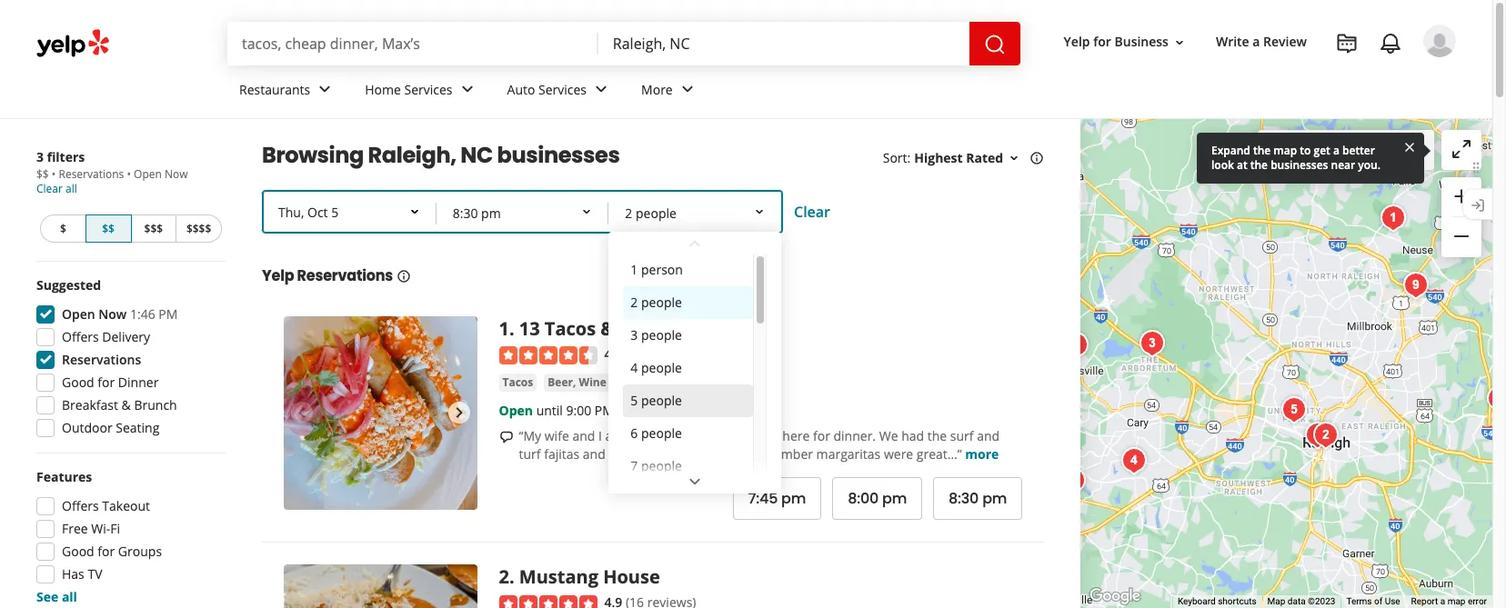 Task type: vqa. For each thing, say whether or not it's contained in the screenshot.
Clear all LINK
yes



Task type: describe. For each thing, give the bounding box(es) containing it.
great…"
[[917, 446, 962, 464]]

8:30 pm link
[[934, 478, 1023, 521]]

home services
[[365, 81, 453, 98]]

first
[[729, 428, 753, 445]]

©2023
[[1309, 597, 1336, 607]]

turf
[[519, 446, 541, 464]]

clear button
[[794, 202, 831, 222]]

2 people button
[[624, 287, 753, 319]]

beer, wine & spirits button
[[544, 374, 659, 393]]

4.6
[[605, 346, 623, 363]]

map for moves
[[1355, 141, 1382, 159]]

4.6 star rating image
[[499, 347, 597, 365]]

surf
[[951, 428, 974, 445]]

4.9 star rating image
[[499, 596, 597, 609]]

$$$
[[144, 221, 163, 237]]

the inside "my wife and i absolutely loved our first visit here for dinner. we had the surf and turf fajitas and they were fantastic. the cucumber margaritas were great…"
[[928, 428, 947, 445]]

2 for 2 . mustang house
[[499, 565, 510, 590]]

seating
[[116, 419, 160, 437]]

yelp for business button
[[1057, 26, 1195, 59]]

Select a date text field
[[264, 192, 436, 232]]

see
[[36, 589, 58, 606]]

now inside 3 filters $$ • reservations • open now clear all
[[165, 167, 188, 182]]

notifications image
[[1380, 33, 1402, 55]]

keyboard shortcuts button
[[1178, 596, 1257, 609]]

fi
[[110, 520, 120, 538]]

0 horizontal spatial 16 info v2 image
[[397, 269, 411, 284]]

a inside expand the map to get a better look at the businesses near you.
[[1334, 143, 1340, 158]]

$$ inside 3 filters $$ • reservations • open now clear all
[[36, 167, 49, 182]]

2 horizontal spatial $$
[[666, 375, 681, 393]]

people for 3 people
[[642, 327, 682, 344]]

nc
[[461, 140, 493, 170]]

report
[[1412, 597, 1439, 607]]

visit
[[756, 428, 780, 445]]

fajitas
[[544, 446, 580, 464]]

services for home services
[[405, 81, 453, 98]]

restaurants
[[239, 81, 311, 98]]

$$$$ button
[[176, 215, 222, 243]]

$$$ button
[[131, 215, 176, 243]]

browsing
[[262, 140, 364, 170]]

royal maharaja indian kitchen image
[[1058, 328, 1094, 364]]

map for to
[[1274, 143, 1298, 158]]

8:00
[[848, 489, 879, 510]]

shortcuts
[[1219, 597, 1257, 607]]

had
[[902, 428, 925, 445]]

$$ inside button
[[102, 221, 115, 237]]

terms of use link
[[1347, 597, 1401, 607]]

ruckus - apex image
[[1055, 463, 1092, 500]]

wine
[[579, 375, 607, 391]]

3 people
[[631, 327, 682, 344]]

"my
[[519, 428, 542, 445]]

good for dinner
[[62, 374, 159, 391]]

1 . 13 tacos & taps
[[499, 317, 661, 341]]

person
[[642, 261, 683, 278]]

beer,
[[548, 375, 576, 391]]

24 chevron down v2 image for auto services
[[591, 79, 612, 100]]

2 vertical spatial &
[[122, 397, 131, 414]]

5 people
[[631, 392, 682, 409]]

has tv
[[62, 566, 102, 583]]

pm for 8:00 pm
[[883, 489, 907, 510]]

i
[[599, 428, 602, 445]]

0 vertical spatial &
[[601, 317, 615, 341]]

sort:
[[883, 149, 911, 167]]

4
[[631, 359, 638, 377]]

3 people button
[[624, 319, 753, 352]]

reviews)
[[655, 346, 704, 363]]

projects image
[[1337, 33, 1359, 55]]

map data ©2023
[[1268, 597, 1336, 607]]

outdoor
[[62, 419, 113, 437]]

breakfast
[[62, 397, 118, 414]]

good for good for dinner
[[62, 374, 94, 391]]

7
[[631, 458, 638, 475]]

businesses inside expand the map to get a better look at the businesses near you.
[[1271, 157, 1329, 173]]

brunch
[[134, 397, 177, 414]]

zoom out image
[[1451, 226, 1473, 248]]

Find text field
[[242, 34, 584, 54]]

13 tacos & taps link
[[519, 317, 661, 341]]

offers for offers takeout
[[62, 498, 99, 515]]

dame's chicken and waffles image
[[1134, 326, 1171, 362]]

mustang
[[519, 565, 599, 590]]

people for 7 people
[[642, 458, 682, 475]]

1 person button
[[624, 254, 753, 287]]

9:00
[[566, 403, 592, 420]]

until
[[537, 403, 563, 420]]

good for good for groups
[[62, 543, 94, 561]]

clear inside 3 filters $$ • reservations • open now clear all
[[36, 181, 63, 197]]

tacos button
[[499, 374, 537, 393]]

1 horizontal spatial 16 info v2 image
[[1030, 151, 1045, 165]]

and up more link
[[977, 428, 1000, 445]]

6 people
[[631, 425, 682, 442]]

7:45 pm
[[748, 489, 806, 510]]

expand the map to get a better look at the businesses near you.
[[1212, 143, 1381, 173]]

2 were from the left
[[884, 446, 914, 464]]

auto
[[507, 81, 535, 98]]

13 tacos & taps image
[[1375, 200, 1412, 237]]

next image
[[448, 402, 470, 424]]

. for 1
[[510, 317, 515, 341]]

1 for 1 person
[[631, 261, 638, 278]]

report a map error link
[[1412, 597, 1488, 607]]

data
[[1288, 597, 1306, 607]]

beer, wine & spirits
[[548, 375, 655, 391]]

reservations inside 3 filters $$ • reservations • open now clear all
[[59, 167, 124, 182]]

tv
[[88, 566, 102, 583]]

0 vertical spatial applebee's grill + bar image
[[1398, 268, 1435, 304]]

tacos inside button
[[503, 375, 533, 391]]

8:00 pm
[[848, 489, 907, 510]]

open for open until 9:00 pm
[[499, 403, 533, 420]]

people for 6 people
[[642, 425, 682, 442]]

more
[[642, 81, 673, 98]]

here
[[783, 428, 810, 445]]

business categories element
[[225, 66, 1457, 118]]

zoom in image
[[1451, 185, 1473, 207]]

iso iso ramen image
[[1276, 392, 1313, 429]]

1 vertical spatial applebee's grill + bar image
[[1482, 381, 1507, 418]]

8:00 pm link
[[833, 478, 923, 521]]

24 chevron down v2 image for restaurants
[[314, 79, 336, 100]]

8:30
[[949, 489, 979, 510]]

4 people button
[[624, 352, 753, 385]]

5 people button
[[624, 385, 753, 418]]

a for report
[[1441, 597, 1446, 607]]

browsing raleigh, nc businesses
[[262, 140, 620, 170]]

mustang house link
[[519, 565, 660, 590]]

look
[[1212, 157, 1235, 173]]

map region
[[946, 31, 1507, 609]]

1 horizontal spatial clear
[[794, 202, 831, 222]]

people for 2 people
[[642, 294, 682, 311]]

near
[[1332, 157, 1356, 173]]

has
[[62, 566, 84, 583]]

open for open now 1:46 pm
[[62, 306, 95, 323]]

beer, wine & spirits link
[[544, 374, 659, 393]]

free wi-fi
[[62, 520, 120, 538]]

open inside 3 filters $$ • reservations • open now clear all
[[134, 167, 162, 182]]

get
[[1314, 143, 1331, 158]]

you.
[[1359, 157, 1381, 173]]

open now 1:46 pm
[[62, 306, 178, 323]]

16 speech v2 image
[[499, 431, 514, 445]]

13 tacos & taps image
[[284, 317, 477, 510]]

tuscan blu image
[[1300, 418, 1336, 454]]

close image
[[1403, 139, 1418, 155]]

cj b. image
[[1424, 25, 1457, 57]]



Task type: locate. For each thing, give the bounding box(es) containing it.
none field find
[[242, 34, 584, 54]]

for left business
[[1094, 33, 1112, 50]]

1 horizontal spatial now
[[165, 167, 188, 182]]

now inside group
[[99, 306, 127, 323]]

to
[[1301, 143, 1312, 158]]

. left 13
[[510, 317, 515, 341]]

0 horizontal spatial pm
[[159, 306, 178, 323]]

1 24 chevron down v2 image from the left
[[314, 79, 336, 100]]

home services link
[[351, 66, 493, 118]]

for right here on the bottom of the page
[[813, 428, 831, 445]]

1 horizontal spatial 1
[[631, 261, 638, 278]]

write
[[1217, 33, 1250, 50]]

0 horizontal spatial open
[[62, 306, 95, 323]]

1 vertical spatial all
[[62, 589, 77, 606]]

• up $$ button on the left of the page
[[127, 167, 131, 182]]

all right 'see'
[[62, 589, 77, 606]]

24 chevron down v2 image left auto
[[456, 79, 478, 100]]

$$ down the filters
[[36, 167, 49, 182]]

terms
[[1347, 597, 1373, 607]]

24 chevron down v2 image inside restaurants link
[[314, 79, 336, 100]]

and down i
[[583, 446, 606, 464]]

group
[[1442, 177, 1482, 258], [31, 277, 226, 443], [31, 469, 226, 607]]

3 up (267
[[631, 327, 638, 344]]

open until 9:00 pm
[[499, 403, 614, 420]]

good
[[62, 374, 94, 391], [62, 543, 94, 561]]

pm for 7:45 pm
[[782, 489, 806, 510]]

we
[[880, 428, 899, 445]]

2 horizontal spatial a
[[1441, 597, 1446, 607]]

1 vertical spatial 2
[[499, 565, 510, 590]]

now up offers delivery
[[99, 306, 127, 323]]

0 vertical spatial yelp
[[1064, 33, 1091, 50]]

0 horizontal spatial were
[[638, 446, 668, 464]]

0 vertical spatial 1
[[631, 261, 638, 278]]

16 chevron down v2 image
[[1173, 35, 1187, 50]]

people for 4 people
[[642, 359, 682, 377]]

report a map error
[[1412, 597, 1488, 607]]

good down free
[[62, 543, 94, 561]]

1 horizontal spatial •
[[127, 167, 131, 182]]

1 good from the top
[[62, 374, 94, 391]]

$$$$
[[186, 221, 211, 237]]

tacos down '4.6 star rating' image
[[503, 375, 533, 391]]

3 for 3 filters $$ • reservations • open now clear all
[[36, 148, 44, 166]]

24 chevron down v2 image for home services
[[456, 79, 478, 100]]

1 vertical spatial group
[[31, 277, 226, 443]]

wife
[[545, 428, 569, 445]]

the
[[728, 446, 750, 464]]

1 vertical spatial .
[[510, 565, 515, 590]]

search image
[[984, 33, 1006, 55]]

yelp for yelp reservations
[[262, 266, 294, 287]]

more link
[[966, 446, 999, 464]]

offers takeout
[[62, 498, 150, 515]]

group containing features
[[31, 469, 226, 607]]

$$ button
[[85, 215, 131, 243]]

24 chevron down v2 image
[[677, 79, 699, 100], [684, 471, 706, 493]]

open up $$$ button
[[134, 167, 162, 182]]

2 horizontal spatial pm
[[983, 489, 1008, 510]]

reservations
[[59, 167, 124, 182], [297, 266, 393, 287], [62, 351, 141, 369]]

1 vertical spatial a
[[1334, 143, 1340, 158]]

1 left 13
[[499, 317, 510, 341]]

all inside 3 filters $$ • reservations • open now clear all
[[66, 181, 77, 197]]

2 up taps
[[631, 294, 638, 311]]

home
[[365, 81, 401, 98]]

and left i
[[573, 428, 595, 445]]

1 horizontal spatial yelp
[[1064, 33, 1091, 50]]

& right the wine
[[610, 375, 618, 391]]

7 people button
[[624, 450, 753, 483]]

$$
[[36, 167, 49, 182], [102, 221, 115, 237], [666, 375, 681, 393]]

a for write
[[1253, 33, 1261, 50]]

1 horizontal spatial open
[[134, 167, 162, 182]]

0 vertical spatial offers
[[62, 328, 99, 346]]

1 for 1 . 13 tacos & taps
[[499, 317, 510, 341]]

0 vertical spatial open
[[134, 167, 162, 182]]

raleigh,
[[368, 140, 456, 170]]

1 . from the top
[[510, 317, 515, 341]]

1 horizontal spatial mustang house image
[[1308, 418, 1345, 454]]

0 vertical spatial 2
[[631, 294, 638, 311]]

0 horizontal spatial applebee's grill + bar image
[[1398, 268, 1435, 304]]

for
[[1094, 33, 1112, 50], [98, 374, 115, 391], [813, 428, 831, 445], [98, 543, 115, 561]]

•
[[52, 167, 56, 182], [127, 167, 131, 182]]

a
[[1253, 33, 1261, 50], [1334, 143, 1340, 158], [1441, 597, 1446, 607]]

$$ right $
[[102, 221, 115, 237]]

2 people from the top
[[642, 327, 682, 344]]

1 people from the top
[[642, 294, 682, 311]]

2 . from the top
[[510, 565, 515, 590]]

2 offers from the top
[[62, 498, 99, 515]]

none field near
[[613, 34, 955, 54]]

1:46
[[130, 306, 155, 323]]

1 vertical spatial $$
[[102, 221, 115, 237]]

0 horizontal spatial mustang house image
[[284, 565, 477, 609]]

1 vertical spatial 24 chevron down v2 image
[[684, 471, 706, 493]]

open down tacos link
[[499, 403, 533, 420]]

totopos street food and tequila image
[[1116, 443, 1153, 480]]

the
[[1254, 143, 1271, 158], [1251, 157, 1269, 173], [928, 428, 947, 445]]

services right auto
[[539, 81, 587, 98]]

2 up 4.9 star rating image
[[499, 565, 510, 590]]

0 horizontal spatial 1
[[499, 317, 510, 341]]

1 horizontal spatial 3
[[631, 327, 638, 344]]

24 chevron down v2 image inside more link
[[677, 79, 699, 100]]

2 services from the left
[[539, 81, 587, 98]]

$$ down reviews)
[[666, 375, 681, 393]]

0 vertical spatial now
[[165, 167, 188, 182]]

1 vertical spatial clear
[[794, 202, 831, 222]]

our
[[705, 428, 726, 445]]

map left 'error'
[[1448, 597, 1466, 607]]

6 people button
[[624, 418, 753, 450]]

1 • from the left
[[52, 167, 56, 182]]

offers for offers delivery
[[62, 328, 99, 346]]

good for groups
[[62, 543, 162, 561]]

3 people from the top
[[642, 359, 682, 377]]

Near text field
[[613, 34, 955, 54]]

16 info v2 image
[[1030, 151, 1045, 165], [397, 269, 411, 284]]

2 horizontal spatial 24 chevron down v2 image
[[591, 79, 612, 100]]

None search field
[[227, 22, 1024, 66]]

1 none field from the left
[[242, 34, 584, 54]]

none field up business categories element
[[613, 34, 955, 54]]

7:45 pm link
[[733, 478, 822, 521]]

.
[[510, 317, 515, 341], [510, 565, 515, 590]]

loved
[[670, 428, 702, 445]]

0 horizontal spatial now
[[99, 306, 127, 323]]

2 vertical spatial $$
[[666, 375, 681, 393]]

better
[[1343, 143, 1376, 158]]

1 vertical spatial good
[[62, 543, 94, 561]]

map inside expand the map to get a better look at the businesses near you.
[[1274, 143, 1298, 158]]

tacos up '4.6 star rating' image
[[545, 317, 596, 341]]

3 inside button
[[631, 327, 638, 344]]

7 people
[[631, 458, 682, 475]]

8:30 pm
[[949, 489, 1008, 510]]

yelp inside button
[[1064, 33, 1091, 50]]

a right report
[[1441, 597, 1446, 607]]

2 inside button
[[631, 294, 638, 311]]

reservations down the filters
[[59, 167, 124, 182]]

previous image
[[291, 402, 313, 424]]

0 vertical spatial all
[[66, 181, 77, 197]]

0 vertical spatial 24 chevron down v2 image
[[677, 79, 699, 100]]

0 horizontal spatial 3
[[36, 148, 44, 166]]

yelp for business
[[1064, 33, 1169, 50]]

2 good from the top
[[62, 543, 94, 561]]

24 chevron down v2 image right more
[[677, 79, 699, 100]]

breakfast & brunch
[[62, 397, 177, 414]]

restaurants link
[[225, 66, 351, 118]]

0 vertical spatial group
[[1442, 177, 1482, 258]]

were down 6 people
[[638, 446, 668, 464]]

search
[[1295, 141, 1335, 159]]

terms of use
[[1347, 597, 1401, 607]]

5 people from the top
[[642, 425, 682, 442]]

3 inside 3 filters $$ • reservations • open now clear all
[[36, 148, 44, 166]]

people inside button
[[642, 425, 682, 442]]

1 horizontal spatial were
[[884, 446, 914, 464]]

0 horizontal spatial map
[[1274, 143, 1298, 158]]

pm for open until 9:00 pm
[[595, 403, 614, 420]]

cucumber
[[754, 446, 813, 464]]

1 were from the left
[[638, 446, 668, 464]]

keyboard shortcuts
[[1178, 597, 1257, 607]]

services for auto services
[[539, 81, 587, 98]]

1 person
[[631, 261, 683, 278]]

0 horizontal spatial pm
[[782, 489, 806, 510]]

0 horizontal spatial $$
[[36, 167, 49, 182]]

filters
[[47, 148, 85, 166]]

none field up home services
[[242, 34, 584, 54]]

margaritas
[[817, 446, 881, 464]]

Cover field
[[611, 194, 780, 234]]

0 vertical spatial good
[[62, 374, 94, 391]]

24 chevron down v2 image right 'restaurants'
[[314, 79, 336, 100]]

all
[[66, 181, 77, 197], [62, 589, 77, 606]]

0 horizontal spatial 2
[[499, 565, 510, 590]]

4 people from the top
[[642, 392, 682, 409]]

2 horizontal spatial map
[[1448, 597, 1466, 607]]

businesses
[[497, 140, 620, 170], [1271, 157, 1329, 173]]

pm right 1:46
[[159, 306, 178, 323]]

dinner
[[118, 374, 159, 391]]

1 vertical spatial 3
[[631, 327, 638, 344]]

& up '4.6'
[[601, 317, 615, 341]]

1 horizontal spatial map
[[1355, 141, 1382, 159]]

1 vertical spatial &
[[610, 375, 618, 391]]

1 horizontal spatial 2
[[631, 294, 638, 311]]

1 horizontal spatial pm
[[595, 403, 614, 420]]

1 horizontal spatial businesses
[[1271, 157, 1329, 173]]

0 horizontal spatial services
[[405, 81, 453, 98]]

0 vertical spatial tacos
[[545, 317, 596, 341]]

2 none field from the left
[[613, 34, 955, 54]]

2 vertical spatial open
[[499, 403, 533, 420]]

0 horizontal spatial clear
[[36, 181, 63, 197]]

2 people
[[631, 294, 682, 311]]

were down we
[[884, 446, 914, 464]]

1 vertical spatial reservations
[[297, 266, 393, 287]]

1 services from the left
[[405, 81, 453, 98]]

reservations down offers delivery
[[62, 351, 141, 369]]

keyboard
[[1178, 597, 1216, 607]]

house
[[603, 565, 660, 590]]

0 vertical spatial 16 info v2 image
[[1030, 151, 1045, 165]]

2 vertical spatial a
[[1441, 597, 1446, 607]]

2 horizontal spatial open
[[499, 403, 533, 420]]

0 vertical spatial .
[[510, 317, 515, 341]]

all down the filters
[[66, 181, 77, 197]]

business
[[1115, 33, 1169, 50]]

1 vertical spatial pm
[[595, 403, 614, 420]]

yelp for yelp for business
[[1064, 33, 1091, 50]]

2 pm from the left
[[883, 489, 907, 510]]

0 horizontal spatial businesses
[[497, 140, 620, 170]]

1 vertical spatial offers
[[62, 498, 99, 515]]

1 vertical spatial yelp
[[262, 266, 294, 287]]

for for dinner
[[98, 374, 115, 391]]

0 horizontal spatial 24 chevron down v2 image
[[314, 79, 336, 100]]

groups
[[118, 543, 162, 561]]

1 vertical spatial open
[[62, 306, 95, 323]]

google image
[[1086, 585, 1146, 609]]

1 vertical spatial 16 info v2 image
[[397, 269, 411, 284]]

24 chevron down v2 image inside home services 'link'
[[456, 79, 478, 100]]

None field
[[242, 34, 584, 54], [613, 34, 955, 54]]

user actions element
[[1050, 23, 1482, 135]]

2 . mustang house
[[499, 565, 660, 590]]

mustang house image
[[1308, 418, 1345, 454], [284, 565, 477, 609]]

1 vertical spatial 1
[[499, 317, 510, 341]]

0 vertical spatial 3
[[36, 148, 44, 166]]

1 horizontal spatial 24 chevron down v2 image
[[456, 79, 478, 100]]

1 horizontal spatial tacos
[[545, 317, 596, 341]]

pm right 8:00 at the right
[[883, 489, 907, 510]]

auto services
[[507, 81, 587, 98]]

2 for 2 people
[[631, 294, 638, 311]]

1 vertical spatial tacos
[[503, 375, 533, 391]]

1 left person
[[631, 261, 638, 278]]

& inside button
[[610, 375, 618, 391]]

for up breakfast & brunch on the bottom of the page
[[98, 374, 115, 391]]

0 horizontal spatial tacos
[[503, 375, 533, 391]]

a right write on the right of page
[[1253, 33, 1261, 50]]

4 people
[[631, 359, 682, 377]]

3 for 3 people
[[631, 327, 638, 344]]

moves
[[1385, 141, 1424, 159]]

Time field
[[438, 194, 607, 234]]

3 pm from the left
[[983, 489, 1008, 510]]

dinner.
[[834, 428, 876, 445]]

services right home
[[405, 81, 453, 98]]

open down suggested
[[62, 306, 95, 323]]

• down the filters
[[52, 167, 56, 182]]

24 chevron down v2 image
[[314, 79, 336, 100], [456, 79, 478, 100], [591, 79, 612, 100]]

1 pm from the left
[[782, 489, 806, 510]]

1 horizontal spatial applebee's grill + bar image
[[1482, 381, 1507, 418]]

pm right 9:00
[[595, 403, 614, 420]]

write a review
[[1217, 33, 1308, 50]]

expand the map to get a better look at the businesses near you. tooltip
[[1198, 133, 1425, 184]]

for for groups
[[98, 543, 115, 561]]

reservations down "select a date" text box
[[297, 266, 393, 287]]

now up the $$$$ "button" at the top
[[165, 167, 188, 182]]

group containing suggested
[[31, 277, 226, 443]]

24 chevron down v2 image down the fantastic.
[[684, 471, 706, 493]]

0 horizontal spatial yelp
[[262, 266, 294, 287]]

0 vertical spatial $$
[[36, 167, 49, 182]]

spirits
[[621, 375, 655, 391]]

2 vertical spatial group
[[31, 469, 226, 607]]

services inside 'link'
[[405, 81, 453, 98]]

0 horizontal spatial none field
[[242, 34, 584, 54]]

reservations inside group
[[62, 351, 141, 369]]

pm right 7:45
[[782, 489, 806, 510]]

1 vertical spatial now
[[99, 306, 127, 323]]

clear
[[36, 181, 63, 197], [794, 202, 831, 222]]

search as map moves
[[1295, 141, 1424, 159]]

for inside "my wife and i absolutely loved our first visit here for dinner. we had the surf and turf fajitas and they were fantastic. the cucumber margaritas were great…"
[[813, 428, 831, 445]]

map right 'as' at the top
[[1355, 141, 1382, 159]]

7:45
[[748, 489, 778, 510]]

offers up free
[[62, 498, 99, 515]]

1 inside button
[[631, 261, 638, 278]]

applebee's grill + bar image
[[1398, 268, 1435, 304], [1482, 381, 1507, 418]]

good up breakfast
[[62, 374, 94, 391]]

0 vertical spatial clear
[[36, 181, 63, 197]]

people for 5 people
[[642, 392, 682, 409]]

1 horizontal spatial pm
[[883, 489, 907, 510]]

6
[[631, 425, 638, 442]]

use
[[1386, 597, 1401, 607]]

1 horizontal spatial $$
[[102, 221, 115, 237]]

3 24 chevron down v2 image from the left
[[591, 79, 612, 100]]

2
[[631, 294, 638, 311], [499, 565, 510, 590]]

1 horizontal spatial services
[[539, 81, 587, 98]]

0 horizontal spatial a
[[1253, 33, 1261, 50]]

1 horizontal spatial a
[[1334, 143, 1340, 158]]

absolutely
[[606, 428, 667, 445]]

0 vertical spatial reservations
[[59, 167, 124, 182]]

0 vertical spatial a
[[1253, 33, 1261, 50]]

2 24 chevron down v2 image from the left
[[456, 79, 478, 100]]

1 vertical spatial mustang house image
[[284, 565, 477, 609]]

map left to
[[1274, 143, 1298, 158]]

expand map image
[[1451, 138, 1473, 160]]

for down wi- at the left bottom
[[98, 543, 115, 561]]

24 chevron down v2 image right auto services
[[591, 79, 612, 100]]

fantastic.
[[671, 446, 725, 464]]

and
[[573, 428, 595, 445], [977, 428, 1000, 445], [583, 446, 606, 464]]

2 vertical spatial reservations
[[62, 351, 141, 369]]

people inside button
[[642, 392, 682, 409]]

2 • from the left
[[127, 167, 131, 182]]

a right get
[[1334, 143, 1340, 158]]

3 left the filters
[[36, 148, 44, 166]]

& up seating
[[122, 397, 131, 414]]

0 vertical spatial pm
[[159, 306, 178, 323]]

1 offers from the top
[[62, 328, 99, 346]]

pm right 8:30
[[983, 489, 1008, 510]]

more
[[966, 446, 999, 464]]

24 chevron down v2 image inside auto services link
[[591, 79, 612, 100]]

offers down open now 1:46 pm
[[62, 328, 99, 346]]

6 people from the top
[[642, 458, 682, 475]]

for for business
[[1094, 33, 1112, 50]]

. for 2
[[510, 565, 515, 590]]

for inside button
[[1094, 33, 1112, 50]]

see all button
[[36, 589, 77, 606]]

1 horizontal spatial none field
[[613, 34, 955, 54]]

slideshow element
[[284, 317, 477, 510]]

pm for open now 1:46 pm
[[159, 306, 178, 323]]

0 horizontal spatial •
[[52, 167, 56, 182]]

expand
[[1212, 143, 1251, 158]]

pm for 8:30 pm
[[983, 489, 1008, 510]]

map for error
[[1448, 597, 1466, 607]]

. up 4.9 star rating image
[[510, 565, 515, 590]]

delivery
[[102, 328, 150, 346]]

at
[[1238, 157, 1248, 173]]

0 vertical spatial mustang house image
[[1308, 418, 1345, 454]]



